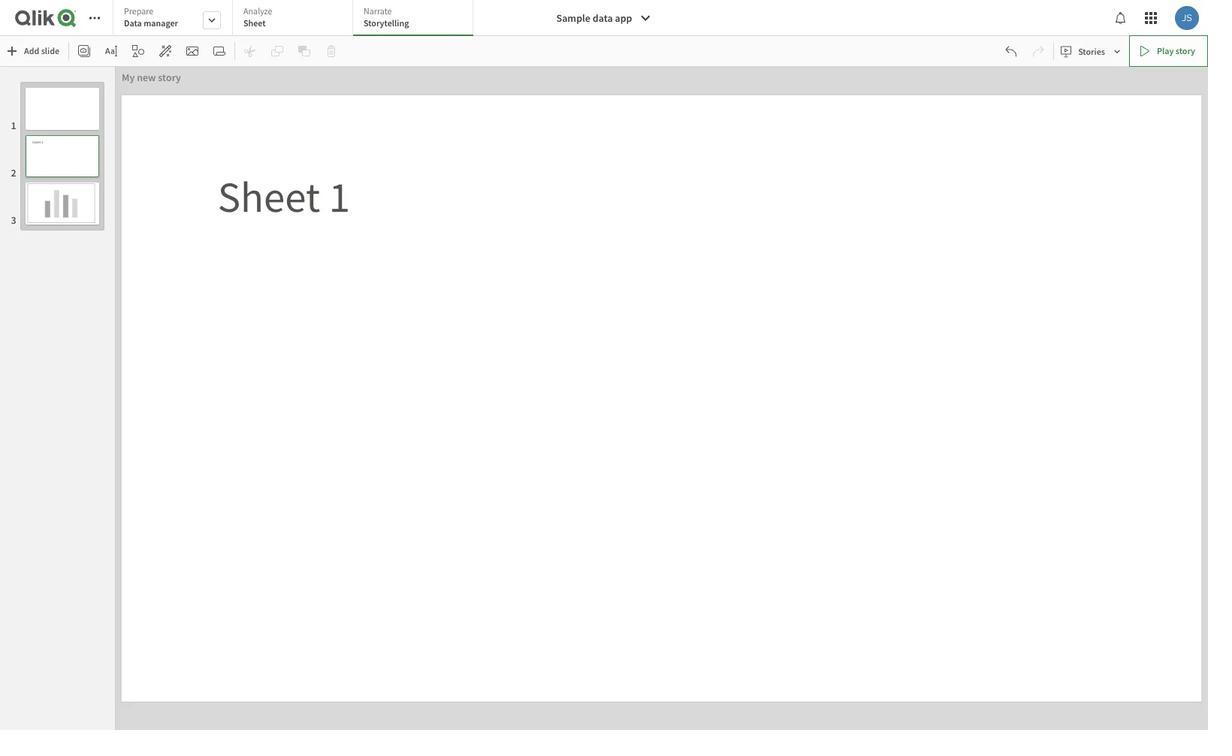 Task type: locate. For each thing, give the bounding box(es) containing it.
1
[[41, 140, 43, 144], [329, 170, 350, 224]]

shapes library image
[[132, 45, 144, 57]]

storytelling
[[364, 17, 409, 29]]

0 horizontal spatial sheet 1
[[32, 140, 43, 144]]

tab list containing prepare
[[113, 0, 479, 38]]

undo image
[[1006, 45, 1018, 58]]

0 horizontal spatial 1
[[41, 140, 43, 144]]

1 vertical spatial sheet 1
[[218, 170, 350, 224]]

new
[[137, 71, 156, 84]]

app
[[615, 11, 632, 25]]

sample data app button
[[548, 6, 661, 30]]

analyze
[[244, 5, 272, 17]]

add slide button
[[3, 39, 65, 63]]

sheet
[[244, 17, 266, 29], [32, 140, 41, 144], [218, 170, 320, 224]]

add slide
[[24, 45, 59, 57]]

snapshot library image
[[78, 45, 90, 57]]

0 vertical spatial 1
[[41, 140, 43, 144]]

my
[[122, 71, 135, 84]]

sample data app
[[557, 11, 632, 25]]

story right play
[[1176, 45, 1196, 57]]

sheet inside the analyze sheet
[[244, 17, 266, 29]]

0 vertical spatial story
[[1176, 45, 1196, 57]]

analyze sheet
[[244, 5, 272, 29]]

1 horizontal spatial sheet 1
[[218, 170, 350, 224]]

effects library image
[[159, 45, 171, 57]]

prepare data manager
[[124, 5, 178, 29]]

1 horizontal spatial story
[[1176, 45, 1196, 57]]

tab list
[[113, 0, 479, 38]]

1 horizontal spatial 1
[[329, 170, 350, 224]]

tab list inside sheet 1 application
[[113, 0, 479, 38]]

sheet 1
[[32, 140, 43, 144], [218, 170, 350, 224]]

story
[[1176, 45, 1196, 57], [158, 71, 181, 84]]

0 horizontal spatial story
[[158, 71, 181, 84]]

play story button
[[1130, 35, 1209, 67]]

data
[[124, 17, 142, 29]]

text objects image
[[105, 45, 117, 57]]

story right new
[[158, 71, 181, 84]]

sheet library image
[[214, 45, 226, 57]]

0 vertical spatial sheet
[[244, 17, 266, 29]]



Task type: vqa. For each thing, say whether or not it's contained in the screenshot.
the Sample data app button
yes



Task type: describe. For each thing, give the bounding box(es) containing it.
play story
[[1158, 45, 1196, 57]]

data
[[593, 11, 613, 25]]

manager
[[144, 17, 178, 29]]

1 vertical spatial sheet
[[32, 140, 41, 144]]

media objects image
[[186, 45, 198, 57]]

prepare
[[124, 5, 154, 17]]

sample
[[557, 11, 591, 25]]

story inside button
[[1176, 45, 1196, 57]]

stories
[[1079, 45, 1106, 57]]

narrate storytelling
[[364, 5, 409, 29]]

narrate
[[364, 5, 392, 17]]

add
[[24, 45, 39, 57]]

stories button
[[1058, 39, 1127, 64]]

0 vertical spatial sheet 1
[[32, 140, 43, 144]]

my new story
[[122, 71, 181, 84]]

john smith image
[[1176, 6, 1200, 30]]

2 vertical spatial sheet
[[218, 170, 320, 224]]

slide
[[41, 45, 59, 57]]

play
[[1158, 45, 1174, 57]]

1 vertical spatial 1
[[329, 170, 350, 224]]

sheet 1 application
[[0, 0, 1209, 731]]

1 vertical spatial story
[[158, 71, 181, 84]]



